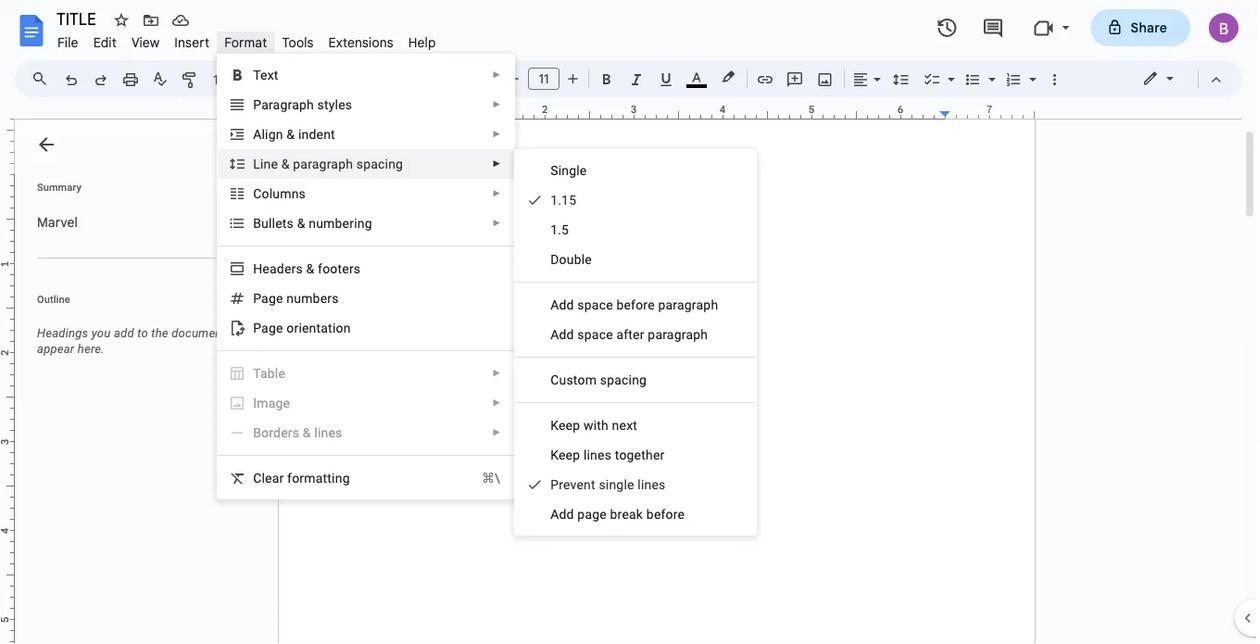 Task type: vqa. For each thing, say whether or not it's contained in the screenshot.
Line dash list. Line dash: Dot selected. Option in the top of the page
no



Task type: locate. For each thing, give the bounding box(es) containing it.
7 ► from the top
[[492, 368, 501, 379]]

menu bar
[[50, 24, 444, 55]]

c
[[551, 372, 559, 387], [253, 470, 262, 486]]

b
[[617, 297, 624, 312], [610, 506, 618, 522]]

bullets & numbering t element
[[253, 215, 378, 231]]

summary element
[[28, 204, 259, 241]]

after
[[617, 327, 645, 342]]

0 horizontal spatial t
[[282, 215, 287, 231]]

&
[[287, 126, 295, 142], [281, 156, 290, 171], [297, 215, 305, 231], [306, 261, 315, 276], [303, 425, 311, 440]]

view
[[131, 34, 160, 51]]

keep
[[551, 417, 580, 433], [551, 447, 580, 462]]

a
[[253, 126, 262, 142], [551, 327, 559, 342]]

2 add from the top
[[551, 506, 574, 522]]

summary
[[37, 181, 81, 193]]

file menu item
[[50, 32, 86, 53]]

1 vertical spatial s
[[287, 215, 294, 231]]

0 vertical spatial spacing
[[357, 156, 403, 171]]

share button
[[1091, 9, 1191, 46]]

1 vertical spatial keep
[[551, 447, 580, 462]]

2 ► from the top
[[492, 99, 501, 110]]

1 vertical spatial b
[[610, 506, 618, 522]]

n
[[292, 186, 299, 201], [287, 290, 294, 306], [612, 417, 619, 433]]

lines down keep with next n element
[[584, 447, 612, 462]]

1 horizontal spatial s
[[299, 186, 306, 201]]

1.5 5 element
[[551, 222, 575, 237]]

ouble
[[559, 252, 592, 267]]

Font size field
[[528, 68, 567, 91]]

menu containing s
[[514, 149, 757, 536]]

0 vertical spatial a
[[253, 126, 262, 142]]

before
[[647, 506, 685, 522]]

single s element
[[551, 163, 593, 178]]

1 horizontal spatial lines
[[584, 447, 612, 462]]

n up bulle t s & numbering on the left top
[[292, 186, 299, 201]]

1.
[[551, 222, 562, 237]]

keep for keep with
[[551, 417, 580, 433]]

outline
[[37, 293, 70, 305]]

2 keep from the top
[[551, 447, 580, 462]]

add space before paragraph b element
[[551, 297, 724, 312]]

b up a dd space after paragraph
[[617, 297, 624, 312]]

menu bar inside menu bar banner
[[50, 24, 444, 55]]

borders & lines
[[253, 425, 342, 440]]

p
[[253, 97, 261, 112], [551, 477, 559, 492]]

lines down ogether on the bottom of the page
[[638, 477, 666, 492]]

extensions
[[329, 34, 394, 51]]

space left efore
[[578, 297, 613, 312]]

a up l
[[253, 126, 262, 142]]

0 vertical spatial add
[[551, 297, 574, 312]]

add for add page b
[[551, 506, 574, 522]]

insert image image
[[815, 66, 836, 92]]

lines inside menu item
[[314, 425, 342, 440]]

highlight color image
[[718, 66, 739, 88]]

► inside table menu item
[[492, 368, 501, 379]]

2 vertical spatial lines
[[638, 477, 666, 492]]

indent
[[298, 126, 335, 142]]

0 vertical spatial s
[[299, 186, 306, 201]]

0 vertical spatial page
[[253, 290, 283, 306]]

a lign & indent
[[253, 126, 335, 142]]

1 horizontal spatial c
[[551, 372, 559, 387]]

edit menu item
[[86, 32, 124, 53]]

paragraph
[[293, 156, 353, 171], [658, 297, 718, 312], [648, 327, 708, 342]]

1 horizontal spatial t
[[615, 447, 619, 462]]

text
[[253, 67, 279, 82]]

double d element
[[551, 252, 598, 267]]

paragraph right after
[[648, 327, 708, 342]]

h eaders & footers
[[253, 261, 361, 276]]

1 add from the top
[[551, 297, 574, 312]]

bulle t s & numbering
[[253, 215, 372, 231]]

right margin image
[[941, 105, 1034, 119]]

b left eak
[[610, 506, 618, 522]]

menu item
[[218, 388, 514, 418]]

menu bar banner
[[0, 0, 1257, 644]]

& for eaders
[[306, 261, 315, 276]]

ext
[[619, 417, 638, 433]]

1 vertical spatial lines
[[584, 447, 612, 462]]

tools menu item
[[275, 32, 321, 53]]

align & indent image
[[851, 66, 872, 92]]

0 vertical spatial p
[[253, 97, 261, 112]]

1.15 1 element
[[551, 192, 582, 208]]

add left page
[[551, 506, 574, 522]]

2 horizontal spatial lines
[[638, 477, 666, 492]]

p revent single lines
[[551, 477, 666, 492]]

n right with
[[612, 417, 619, 433]]

outline heading
[[15, 292, 267, 318]]

► inside menu item
[[492, 398, 501, 408]]

columns n element
[[253, 186, 311, 201]]

paragraph down indent
[[293, 156, 353, 171]]

9 ► from the top
[[492, 427, 501, 438]]

5 ► from the top
[[492, 188, 501, 199]]

0 horizontal spatial spacing
[[357, 156, 403, 171]]

1 horizontal spatial a
[[551, 327, 559, 342]]

add page break before r element
[[551, 506, 690, 522]]

mbers
[[301, 290, 339, 306]]

3 ► from the top
[[492, 129, 501, 139]]

add for add space
[[551, 297, 574, 312]]

t up single
[[615, 447, 619, 462]]

4 ► from the top
[[492, 158, 501, 169]]

Menus field
[[23, 66, 64, 92]]

Rename text field
[[50, 7, 107, 30]]

b for add space
[[617, 297, 624, 312]]

1 vertical spatial add
[[551, 506, 574, 522]]

page right will
[[253, 320, 283, 335]]

1 vertical spatial a
[[551, 327, 559, 342]]

summary heading
[[37, 180, 81, 195]]

1 vertical spatial p
[[551, 477, 559, 492]]

s for n
[[299, 186, 306, 201]]

eak
[[622, 506, 643, 522]]

c for lear
[[253, 470, 262, 486]]

2 page from the top
[[253, 320, 283, 335]]

1 .15
[[551, 192, 577, 208]]

add up dd
[[551, 297, 574, 312]]

2 vertical spatial paragraph
[[648, 327, 708, 342]]

► for s & numbering
[[492, 218, 501, 228]]

page
[[578, 506, 607, 522]]

main toolbar
[[55, 0, 1069, 232]]

► inside borders & lines menu item
[[492, 427, 501, 438]]

menu bar containing file
[[50, 24, 444, 55]]

1 keep from the top
[[551, 417, 580, 433]]

n for u
[[287, 290, 294, 306]]

Zoom field
[[206, 66, 275, 94]]

spacing up numbering
[[357, 156, 403, 171]]

& right bulle
[[297, 215, 305, 231]]

ingle
[[558, 163, 587, 178]]

tools
[[282, 34, 314, 51]]

c up the keep with n ext
[[551, 372, 559, 387]]

0 vertical spatial keep
[[551, 417, 580, 433]]

1 vertical spatial n
[[287, 290, 294, 306]]

table menu item
[[218, 359, 514, 388]]

s right colum
[[299, 186, 306, 201]]

page left the u
[[253, 290, 283, 306]]

& inside menu item
[[303, 425, 311, 440]]

1 vertical spatial page
[[253, 320, 283, 335]]

1 vertical spatial spacing
[[600, 372, 647, 387]]

menu
[[217, 54, 515, 499], [514, 149, 757, 536]]

► for a lign & indent
[[492, 129, 501, 139]]

1 vertical spatial space
[[578, 327, 613, 342]]

⌘\
[[482, 470, 501, 486]]

i m age
[[253, 395, 290, 410]]

s
[[299, 186, 306, 201], [287, 215, 294, 231]]

0 vertical spatial b
[[617, 297, 624, 312]]

& right ine
[[281, 156, 290, 171]]

Font size text field
[[529, 68, 559, 90]]

n for s
[[292, 186, 299, 201]]

0 horizontal spatial c
[[253, 470, 262, 486]]

mode and view toolbar
[[1129, 60, 1231, 97]]

0 vertical spatial lines
[[314, 425, 342, 440]]

keep up revent
[[551, 447, 580, 462]]

& for ine
[[281, 156, 290, 171]]

view menu item
[[124, 32, 167, 53]]

application
[[0, 0, 1257, 644]]

spacing right "ustom"
[[600, 372, 647, 387]]

styles
[[317, 97, 352, 112]]

n left the mbers
[[287, 290, 294, 306]]

0 horizontal spatial s
[[287, 215, 294, 231]]

t
[[282, 215, 287, 231], [615, 447, 619, 462]]

keep for keep lines
[[551, 447, 580, 462]]

2 vertical spatial n
[[612, 417, 619, 433]]

document outline element
[[15, 120, 267, 644]]

borders & lines menu item
[[218, 418, 514, 448]]

0 vertical spatial n
[[292, 186, 299, 201]]

& right eaders
[[306, 261, 315, 276]]

t down columns n element
[[282, 215, 287, 231]]

paragraph styles p element
[[253, 97, 358, 112]]

add space after paragraph a element
[[551, 327, 714, 342]]

0 vertical spatial space
[[578, 297, 613, 312]]

& right lign
[[287, 126, 295, 142]]

► for p aragraph styles
[[492, 99, 501, 110]]

a for lign
[[253, 126, 262, 142]]

p down zoom field
[[253, 97, 261, 112]]

► for age
[[492, 398, 501, 408]]

borders & lines q element
[[253, 425, 348, 440]]

file
[[57, 34, 78, 51]]

age
[[268, 395, 290, 410]]

0 vertical spatial t
[[282, 215, 287, 231]]

6 ► from the top
[[492, 218, 501, 228]]

Star checkbox
[[108, 7, 134, 33]]

0 horizontal spatial lines
[[314, 425, 342, 440]]

aragraph
[[261, 97, 314, 112]]

here.
[[78, 342, 105, 356]]

1 vertical spatial paragraph
[[658, 297, 718, 312]]

c down the borders
[[253, 470, 262, 486]]

l
[[253, 156, 260, 171]]

page
[[253, 290, 283, 306], [253, 320, 283, 335]]

1 vertical spatial t
[[615, 447, 619, 462]]

space right dd
[[578, 327, 613, 342]]

orientation
[[287, 320, 351, 335]]

0 vertical spatial c
[[551, 372, 559, 387]]

space
[[578, 297, 613, 312], [578, 327, 613, 342]]

1 vertical spatial c
[[253, 470, 262, 486]]

c ustom spacing
[[551, 372, 647, 387]]

s right bulle
[[287, 215, 294, 231]]

1 page from the top
[[253, 290, 283, 306]]

0 horizontal spatial a
[[253, 126, 262, 142]]

document
[[172, 326, 226, 340]]

p down keep lines t ogether
[[551, 477, 559, 492]]

& right the borders
[[303, 425, 311, 440]]

table
[[253, 366, 285, 381]]

1 horizontal spatial p
[[551, 477, 559, 492]]

0 horizontal spatial p
[[253, 97, 261, 112]]

paragraph right efore
[[658, 297, 718, 312]]

1 space from the top
[[578, 297, 613, 312]]

a up "ustom"
[[551, 327, 559, 342]]

a for dd
[[551, 327, 559, 342]]

keep left with
[[551, 417, 580, 433]]

lines up the formatting
[[314, 425, 342, 440]]

i
[[253, 395, 257, 410]]

clear formatting c element
[[253, 470, 356, 486]]

lines
[[314, 425, 342, 440], [584, 447, 612, 462], [638, 477, 666, 492]]

8 ► from the top
[[492, 398, 501, 408]]

spacing
[[357, 156, 403, 171], [600, 372, 647, 387]]

to
[[137, 326, 148, 340]]



Task type: describe. For each thing, give the bounding box(es) containing it.
2 space from the top
[[578, 327, 613, 342]]

l ine & paragraph spacing
[[253, 156, 403, 171]]

edit
[[93, 34, 117, 51]]

help
[[408, 34, 436, 51]]

bulle
[[253, 215, 282, 231]]

s
[[551, 163, 558, 178]]

r
[[618, 506, 622, 522]]

1 horizontal spatial spacing
[[600, 372, 647, 387]]

align & indent a element
[[253, 126, 341, 142]]

ine
[[260, 156, 278, 171]]

Zoom text field
[[208, 67, 253, 93]]

appear
[[37, 342, 75, 356]]

c lear formatting
[[253, 470, 350, 486]]

table 2 element
[[253, 366, 291, 381]]

b for add page b
[[610, 506, 618, 522]]

format
[[224, 34, 267, 51]]

⌘backslash element
[[460, 469, 501, 487]]

d ouble
[[551, 252, 592, 267]]

insert
[[174, 34, 210, 51]]

.15
[[558, 192, 577, 208]]

the
[[151, 326, 168, 340]]

s ingle
[[551, 163, 587, 178]]

paragraph for a dd space after paragraph
[[648, 327, 708, 342]]

page for page n u mbers
[[253, 290, 283, 306]]

format menu item
[[217, 32, 275, 53]]

p aragraph styles
[[253, 97, 352, 112]]

menu containing text
[[217, 54, 515, 499]]

keep with n ext
[[551, 417, 638, 433]]

colum n s
[[253, 186, 306, 201]]

keep lines together t element
[[551, 447, 670, 462]]

formatting
[[287, 470, 350, 486]]

headers & footers h element
[[253, 261, 366, 276]]

► for s
[[492, 188, 501, 199]]

a dd space after paragraph
[[551, 327, 708, 342]]

5
[[562, 222, 569, 237]]

1. 5
[[551, 222, 569, 237]]

page numbers u element
[[253, 290, 344, 306]]

share
[[1131, 19, 1168, 36]]

1 ► from the top
[[492, 69, 501, 80]]

page orientation 3 element
[[253, 320, 356, 335]]

numbering
[[309, 215, 372, 231]]

h
[[253, 261, 263, 276]]

single
[[599, 477, 634, 492]]

► for l ine & paragraph spacing
[[492, 158, 501, 169]]

image m element
[[253, 395, 296, 410]]

lear
[[262, 470, 284, 486]]

text s element
[[253, 67, 284, 82]]

0 vertical spatial paragraph
[[293, 156, 353, 171]]

insert menu item
[[167, 32, 217, 53]]

lign
[[262, 126, 283, 142]]

borders
[[253, 425, 299, 440]]

extensions menu item
[[321, 32, 401, 53]]

u
[[294, 290, 301, 306]]

add
[[114, 326, 134, 340]]

paragraph for add space b efore paragraph
[[658, 297, 718, 312]]

menu item containing i
[[218, 388, 514, 418]]

add page b r eak before
[[551, 506, 685, 522]]

add space b efore paragraph
[[551, 297, 718, 312]]

p for aragraph
[[253, 97, 261, 112]]

1
[[551, 192, 558, 208]]

line & paragraph spacing l element
[[253, 156, 409, 171]]

dd
[[559, 327, 574, 342]]

footers
[[318, 261, 361, 276]]

ogether
[[619, 447, 665, 462]]

prevent single lines p element
[[551, 477, 671, 492]]

keep lines t ogether
[[551, 447, 665, 462]]

custom spacing c element
[[551, 372, 652, 387]]

m
[[257, 395, 268, 410]]

p for revent
[[551, 477, 559, 492]]

page n u mbers
[[253, 290, 339, 306]]

s for t
[[287, 215, 294, 231]]

line & paragraph spacing image
[[891, 66, 912, 92]]

headings
[[37, 326, 88, 340]]

left margin image
[[279, 105, 373, 119]]

page for page orientation
[[253, 320, 283, 335]]

revent
[[559, 477, 596, 492]]

help menu item
[[401, 32, 444, 53]]

will
[[229, 326, 247, 340]]

ustom
[[559, 372, 597, 387]]

you
[[91, 326, 111, 340]]

headings you add to the document will appear here.
[[37, 326, 247, 356]]

page orientation
[[253, 320, 351, 335]]

c for ustom
[[551, 372, 559, 387]]

efore
[[624, 297, 655, 312]]

keep with next n element
[[551, 417, 643, 433]]

with
[[584, 417, 609, 433]]

& for lign
[[287, 126, 295, 142]]

text color image
[[687, 66, 707, 88]]

marvel
[[37, 214, 78, 230]]

eaders
[[263, 261, 303, 276]]

application containing share
[[0, 0, 1257, 644]]

top margin image
[[0, 86, 14, 180]]

colum
[[253, 186, 292, 201]]

d
[[551, 252, 559, 267]]



